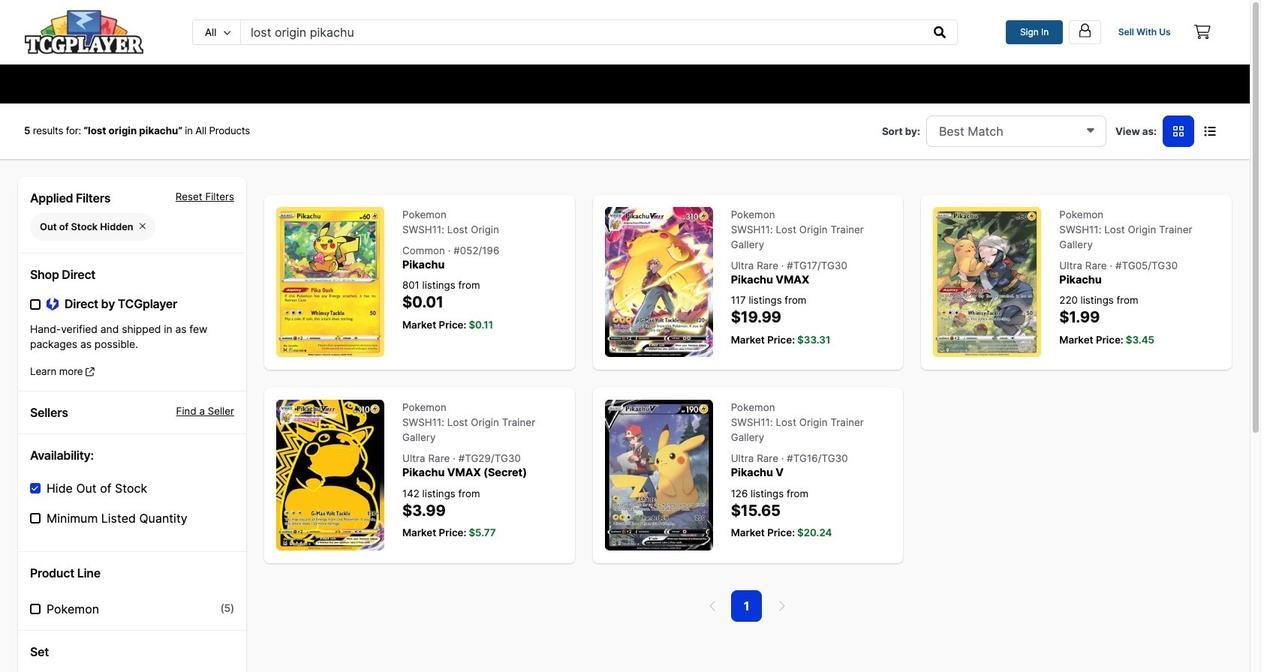 Task type: locate. For each thing, give the bounding box(es) containing it.
tcgplayer.com image
[[24, 10, 144, 55]]

None checkbox
[[30, 299, 41, 310], [30, 514, 41, 524], [30, 299, 41, 310], [30, 514, 41, 524]]

1 horizontal spatial pikachu image
[[934, 207, 1042, 358]]

chevron left image
[[709, 601, 717, 613]]

submit your search image
[[934, 26, 947, 38]]

None checkbox
[[30, 484, 41, 494], [30, 605, 41, 615], [30, 484, 41, 494], [30, 605, 41, 615]]

0 horizontal spatial pikachu image
[[276, 207, 384, 358]]

chevron right image
[[778, 601, 786, 613]]

None text field
[[241, 20, 924, 44]]

pikachu vmax image
[[605, 207, 713, 358]]

1 pikachu image from the left
[[276, 207, 384, 358]]

check image
[[32, 485, 38, 493]]

None field
[[927, 115, 1107, 147]]

pikachu image
[[276, 207, 384, 358], [934, 207, 1042, 358]]



Task type: vqa. For each thing, say whether or not it's contained in the screenshot.
xmark icon
yes



Task type: describe. For each thing, give the bounding box(es) containing it.
pikachu vmax (secret) image
[[276, 400, 384, 551]]

2 pikachu image from the left
[[934, 207, 1042, 358]]

arrow up right from square image
[[86, 367, 95, 377]]

direct by tcgplayer image
[[47, 298, 59, 312]]

view your shopping cart image
[[1195, 25, 1211, 39]]

caret down image
[[1087, 124, 1095, 136]]

pikachu v image
[[605, 400, 713, 551]]

a grid of results image
[[1174, 125, 1184, 137]]

a list of results image
[[1205, 125, 1217, 137]]

user icon image
[[1077, 22, 1093, 38]]

xmark image
[[139, 222, 145, 231]]



